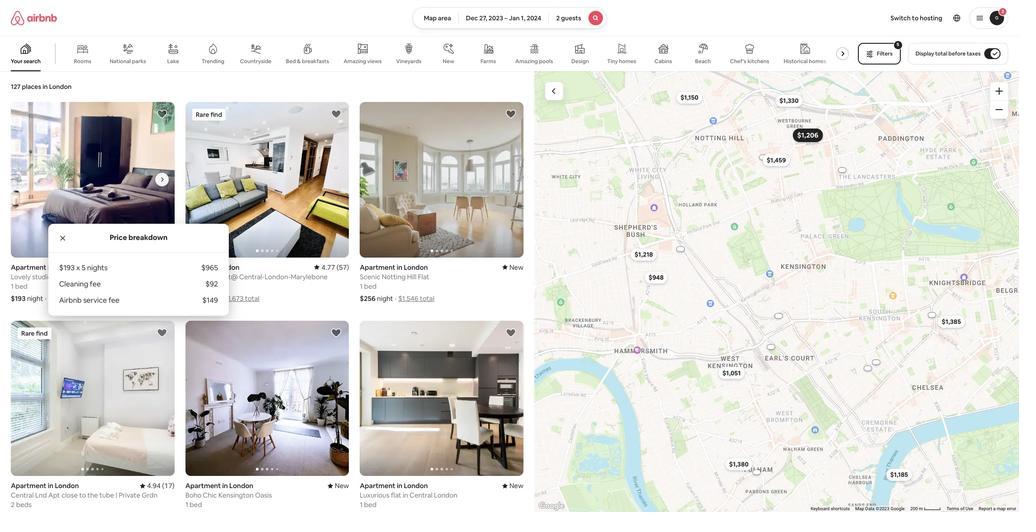 Task type: vqa. For each thing, say whether or not it's contained in the screenshot.


Task type: describe. For each thing, give the bounding box(es) containing it.
vineyards
[[396, 58, 422, 65]]

dec 27, 2023 – jan 1, 2024 button
[[459, 7, 549, 29]]

central-
[[239, 273, 265, 281]]

tube
[[100, 491, 114, 500]]

london for apartment in london lovely studio in notting hill 1 bed $193 night · $1,206 total
[[55, 263, 79, 272]]

bed inside apartment in london lovely studio in notting hill 1 bed $193 night · $1,206 total
[[15, 282, 28, 291]]

your
[[11, 58, 22, 65]]

none search field containing map area
[[413, 7, 607, 29]]

$92
[[206, 279, 218, 289]]

map for map area
[[424, 14, 437, 22]]

apartment for luxurious
[[360, 482, 396, 490]]

lake
[[167, 58, 179, 65]]

bed inside "apartment in london boho chic kensington oasis 1 bed"
[[190, 501, 202, 509]]

keyboard shortcuts button
[[811, 506, 850, 512]]

design
[[572, 58, 589, 65]]

farms
[[481, 58, 496, 65]]

2 guests
[[556, 14, 581, 22]]

breakdown
[[129, 233, 168, 242]]

apartment for scenic
[[360, 263, 396, 272]]

$1,218
[[635, 250, 653, 259]]

breakfasts
[[302, 58, 329, 65]]

in for apartment in london central lnd apt close to the tube | private grdn 2 beds
[[48, 482, 53, 490]]

bed inside condo in london a modern* apt@ central-london-marylebone 1 double bed
[[213, 282, 225, 291]]

service
[[83, 296, 107, 305]]

map area button
[[413, 7, 459, 29]]

hill inside apartment in london scenic notting hill flat 1 bed $256 night · $1,546 total
[[407, 273, 417, 281]]

$1,206 inside button
[[798, 131, 819, 140]]

$1,185
[[891, 471, 909, 479]]

total inside button
[[936, 50, 948, 57]]

|
[[116, 491, 117, 500]]

$256
[[360, 294, 376, 303]]

©2023
[[876, 507, 890, 512]]

$149
[[202, 296, 218, 305]]

to
[[79, 491, 86, 500]]

national parks
[[110, 58, 146, 65]]

airbnb
[[59, 296, 82, 305]]

$1,206 button
[[793, 128, 823, 142]]

dec
[[466, 14, 478, 22]]

pools
[[539, 58, 553, 65]]

total inside apartment in london lovely studio in notting hill 1 bed $193 night · $1,206 total
[[70, 294, 85, 303]]

$1,150
[[681, 93, 699, 101]]

search
[[24, 58, 41, 65]]

condo
[[185, 263, 207, 272]]

$1,673 total button
[[224, 294, 260, 303]]

taxes
[[967, 50, 981, 57]]

$1,218 button
[[631, 248, 657, 261]]

0 horizontal spatial add to wishlist: apartment in london image
[[157, 109, 167, 120]]

luxurious
[[360, 491, 390, 500]]

a
[[185, 273, 190, 281]]

(17)
[[162, 482, 175, 490]]

group for central lnd apt close to the tube | private grdn
[[11, 321, 175, 476]]

price breakdown
[[110, 233, 168, 242]]

zoom out image
[[996, 106, 1003, 113]]

apartment in london boho chic kensington oasis 1 bed
[[185, 482, 272, 509]]

4.77
[[322, 263, 335, 272]]

$1,206 inside apartment in london lovely studio in notting hill 1 bed $193 night · $1,206 total
[[48, 294, 69, 303]]

4.94 (17)
[[147, 482, 175, 490]]

hill inside apartment in london lovely studio in notting hill 1 bed $193 night · $1,206 total
[[85, 273, 95, 281]]

terms of use
[[947, 507, 974, 512]]

$1,459 button
[[763, 154, 790, 166]]

report a map error link
[[979, 507, 1017, 512]]

· inside apartment in london lovely studio in notting hill 1 bed $193 night · $1,206 total
[[45, 294, 47, 303]]

chic
[[203, 491, 217, 500]]

beds
[[16, 501, 32, 509]]

london-
[[265, 273, 291, 281]]

bed inside apartment in london scenic notting hill flat 1 bed $256 night · $1,546 total
[[364, 282, 377, 291]]

$1,546
[[398, 294, 419, 303]]

marylebone
[[291, 273, 328, 281]]

condo in london a modern* apt@ central-london-marylebone 1 double bed
[[185, 263, 328, 291]]

price
[[110, 233, 127, 242]]

group containing national parks
[[0, 36, 853, 71]]

display total before taxes
[[916, 50, 981, 57]]

of
[[961, 507, 965, 512]]

amazing views
[[344, 58, 382, 65]]

in for apartment in london lovely studio in notting hill 1 bed $193 night · $1,206 total
[[48, 263, 53, 272]]

$1,385 button
[[938, 316, 965, 328]]

historical
[[784, 58, 808, 65]]

your search
[[11, 58, 41, 65]]

127 places in london
[[11, 83, 72, 91]]

google image
[[537, 501, 567, 512]]

beach
[[695, 58, 711, 65]]

google map
showing 28 stays. region
[[535, 71, 1020, 512]]

use
[[966, 507, 974, 512]]

scenic
[[360, 273, 380, 281]]

terms of use link
[[947, 507, 974, 512]]

apt
[[48, 491, 60, 500]]

dec 27, 2023 – jan 1, 2024
[[466, 14, 542, 22]]

area
[[438, 14, 451, 22]]

1 inside apartment in london scenic notting hill flat 1 bed $256 night · $1,546 total
[[360, 282, 363, 291]]

amazing for amazing views
[[344, 58, 366, 65]]

display
[[916, 50, 935, 57]]

nights
[[87, 263, 108, 273]]

historical homes
[[784, 58, 827, 65]]

price breakdown dialog
[[48, 224, 229, 316]]

$1,051 button
[[719, 367, 745, 379]]

flat
[[418, 273, 430, 281]]

1 inside apartment in london lovely studio in notting hill 1 bed $193 night · $1,206 total
[[11, 282, 14, 291]]

london for apartment in london luxurious flat in central london 1 bed
[[404, 482, 428, 490]]

$193 inside apartment in london lovely studio in notting hill 1 bed $193 night · $1,206 total
[[11, 294, 26, 303]]

new place to stay image for apartment in london boho chic kensington oasis 1 bed
[[328, 482, 349, 490]]

london for apartment in london scenic notting hill flat 1 bed $256 night · $1,546 total
[[404, 263, 428, 272]]

$1,206 total button
[[48, 294, 85, 303]]

jan
[[509, 14, 520, 22]]

$1,546 total button
[[398, 294, 435, 303]]

2 inside button
[[556, 14, 560, 22]]

in for apartment in london luxurious flat in central london 1 bed
[[397, 482, 403, 490]]

guests
[[561, 14, 581, 22]]

$1,385
[[942, 318, 961, 326]]

homes for tiny homes
[[619, 58, 637, 65]]

airbnb service fee
[[59, 296, 119, 305]]

total inside apartment in london scenic notting hill flat 1 bed $256 night · $1,546 total
[[420, 294, 435, 303]]

$1,380 button
[[725, 458, 753, 471]]



Task type: locate. For each thing, give the bounding box(es) containing it.
$1,051
[[723, 369, 741, 377]]

1 horizontal spatial 5
[[897, 42, 900, 47]]

0 horizontal spatial $193
[[11, 294, 26, 303]]

1 vertical spatial $1,206
[[48, 294, 69, 303]]

tiny homes
[[608, 58, 637, 65]]

2 hill from the left
[[407, 273, 417, 281]]

2 central from the left
[[410, 491, 433, 500]]

4.94
[[147, 482, 161, 490]]

127
[[11, 83, 21, 91]]

cleaning
[[59, 279, 88, 289]]

bed down lovely
[[15, 282, 28, 291]]

$1,330 button
[[776, 94, 803, 107]]

apartment up luxurious
[[360, 482, 396, 490]]

central inside apartment in london luxurious flat in central london 1 bed
[[410, 491, 433, 500]]

in for condo in london a modern* apt@ central-london-marylebone 1 double bed
[[208, 263, 214, 272]]

total right "$1,546"
[[420, 294, 435, 303]]

shortcuts
[[831, 507, 850, 512]]

· inside apartment in london scenic notting hill flat 1 bed $256 night · $1,546 total
[[395, 294, 397, 303]]

homes for historical homes
[[809, 58, 827, 65]]

200 m button
[[908, 506, 944, 512]]

amazing
[[344, 58, 366, 65], [516, 58, 538, 65]]

apartment inside "apartment in london boho chic kensington oasis 1 bed"
[[185, 482, 221, 490]]

1 horizontal spatial $1,206
[[798, 131, 819, 140]]

$193 inside price breakdown dialog
[[59, 263, 75, 273]]

total down the "cleaning fee"
[[70, 294, 85, 303]]

0 vertical spatial fee
[[90, 279, 101, 289]]

1 down scenic
[[360, 282, 363, 291]]

group for boho chic kensington oasis
[[185, 321, 349, 476]]

0 horizontal spatial 5
[[82, 263, 86, 273]]

trending
[[202, 58, 224, 65]]

1 horizontal spatial notting
[[382, 273, 406, 281]]

map
[[997, 507, 1006, 512]]

1 vertical spatial fee
[[109, 296, 119, 305]]

new
[[443, 58, 455, 65], [510, 263, 524, 272], [335, 482, 349, 490], [510, 482, 524, 490]]

map
[[424, 14, 437, 22], [856, 507, 865, 512]]

$193 left the x
[[59, 263, 75, 273]]

fee up service
[[90, 279, 101, 289]]

bed
[[286, 58, 296, 65]]

1,
[[521, 14, 526, 22]]

0 vertical spatial add to wishlist: apartment in london image
[[157, 109, 167, 120]]

kitchens
[[748, 58, 770, 65]]

apartment inside apartment in london central lnd apt close to the tube | private grdn 2 beds
[[11, 482, 46, 490]]

in up "$1,546"
[[397, 263, 403, 272]]

add to wishlist: apartment in london image for scenic notting hill flat
[[506, 109, 517, 120]]

bed down boho
[[190, 501, 202, 509]]

london inside apartment in london scenic notting hill flat 1 bed $256 night · $1,546 total
[[404, 263, 428, 272]]

0 horizontal spatial amazing
[[344, 58, 366, 65]]

in for apartment in london boho chic kensington oasis 1 bed
[[222, 482, 228, 490]]

before
[[949, 50, 966, 57]]

1 down a
[[185, 282, 188, 291]]

apartment inside apartment in london luxurious flat in central london 1 bed
[[360, 482, 396, 490]]

0 vertical spatial map
[[424, 14, 437, 22]]

0 vertical spatial $1,206
[[798, 131, 819, 140]]

countryside
[[240, 58, 272, 65]]

group for lovely studio in notting hill
[[11, 102, 175, 258]]

m
[[919, 507, 923, 512]]

group for luxurious flat in central london
[[360, 321, 524, 476]]

error
[[1007, 507, 1017, 512]]

hill left flat
[[407, 273, 417, 281]]

bed down scenic
[[364, 282, 377, 291]]

close
[[62, 491, 78, 500]]

200 m
[[911, 507, 924, 512]]

in inside apartment in london scenic notting hill flat 1 bed $256 night · $1,546 total
[[397, 263, 403, 272]]

new place to stay image for apartment in london luxurious flat in central london 1 bed
[[502, 482, 524, 490]]

1 inside "apartment in london boho chic kensington oasis 1 bed"
[[185, 501, 188, 509]]

data
[[866, 507, 875, 512]]

1 horizontal spatial ·
[[395, 294, 397, 303]]

2 left the "beds"
[[11, 501, 15, 509]]

2 inside apartment in london central lnd apt close to the tube | private grdn 2 beds
[[11, 501, 15, 509]]

add to wishlist: apartment in london image for luxurious flat in central london
[[506, 328, 517, 338]]

fee right service
[[109, 296, 119, 305]]

apartment in london luxurious flat in central london 1 bed
[[360, 482, 458, 509]]

map for map data ©2023 google
[[856, 507, 865, 512]]

0 horizontal spatial hill
[[85, 273, 95, 281]]

in inside "apartment in london boho chic kensington oasis 1 bed"
[[222, 482, 228, 490]]

1 horizontal spatial 2
[[556, 14, 560, 22]]

1 night from the left
[[27, 294, 43, 303]]

0 horizontal spatial notting
[[60, 273, 84, 281]]

27,
[[480, 14, 487, 22]]

5 inside price breakdown dialog
[[82, 263, 86, 273]]

1 inside apartment in london luxurious flat in central london 1 bed
[[360, 501, 363, 509]]

bed inside apartment in london luxurious flat in central london 1 bed
[[364, 501, 377, 509]]

apartment inside apartment in london scenic notting hill flat 1 bed $256 night · $1,546 total
[[360, 263, 396, 272]]

apartment up lovely
[[11, 263, 46, 272]]

map data ©2023 google
[[856, 507, 905, 512]]

apartment for lovely
[[11, 263, 46, 272]]

homes right tiny
[[619, 58, 637, 65]]

in up studio
[[48, 263, 53, 272]]

zoom in image
[[996, 88, 1003, 95]]

apartment in london lovely studio in notting hill 1 bed $193 night · $1,206 total
[[11, 263, 95, 303]]

·
[[45, 294, 47, 303], [395, 294, 397, 303]]

1 vertical spatial $193
[[11, 294, 26, 303]]

1 vertical spatial 2
[[11, 501, 15, 509]]

homes right historical
[[809, 58, 827, 65]]

in up apt
[[48, 482, 53, 490]]

in inside condo in london a modern* apt@ central-london-marylebone 1 double bed
[[208, 263, 214, 272]]

5
[[897, 42, 900, 47], [82, 263, 86, 273]]

1 horizontal spatial night
[[203, 294, 219, 303]]

0 horizontal spatial central
[[11, 491, 34, 500]]

bed down apt@
[[213, 282, 225, 291]]

$948 button
[[645, 271, 668, 284]]

notting inside apartment in london scenic notting hill flat 1 bed $256 night · $1,546 total
[[382, 273, 406, 281]]

london for apartment in london boho chic kensington oasis 1 bed
[[229, 482, 254, 490]]

night down studio
[[27, 294, 43, 303]]

add to wishlist: apartment in london image
[[157, 109, 167, 120], [331, 328, 342, 338]]

1 vertical spatial 5
[[82, 263, 86, 273]]

central
[[11, 491, 34, 500], [410, 491, 433, 500]]

1 down luxurious
[[360, 501, 363, 509]]

report a map error
[[979, 507, 1017, 512]]

1 horizontal spatial $193
[[59, 263, 75, 273]]

flat
[[391, 491, 401, 500]]

2
[[556, 14, 560, 22], [11, 501, 15, 509]]

lovely
[[11, 273, 31, 281]]

0 horizontal spatial 2
[[11, 501, 15, 509]]

2 left guests
[[556, 14, 560, 22]]

map inside button
[[424, 14, 437, 22]]

new place to stay image
[[502, 263, 524, 272], [328, 482, 349, 490], [502, 482, 524, 490]]

3 night from the left
[[377, 294, 393, 303]]

in right studio
[[53, 273, 58, 281]]

parks
[[132, 58, 146, 65]]

in for apartment in london scenic notting hill flat 1 bed $256 night · $1,546 total
[[397, 263, 403, 272]]

in right flat at the bottom left
[[403, 491, 408, 500]]

$1,150 button
[[677, 91, 703, 104]]

group
[[0, 36, 853, 71], [11, 102, 175, 258], [185, 102, 349, 258], [360, 102, 688, 258], [11, 321, 175, 476], [185, 321, 349, 476], [360, 321, 524, 476]]

1 horizontal spatial fee
[[109, 296, 119, 305]]

2023
[[489, 14, 503, 22]]

$1,380
[[729, 460, 749, 468]]

amazing left views
[[344, 58, 366, 65]]

in up modern*
[[208, 263, 214, 272]]

0 horizontal spatial $1,206
[[48, 294, 69, 303]]

· left $1,206 total "button"
[[45, 294, 47, 303]]

a
[[994, 507, 996, 512]]

london inside apartment in london lovely studio in notting hill 1 bed $193 night · $1,206 total
[[55, 263, 79, 272]]

x
[[76, 263, 80, 273]]

in inside apartment in london central lnd apt close to the tube | private grdn 2 beds
[[48, 482, 53, 490]]

4.94 out of 5 average rating,  17 reviews image
[[140, 482, 175, 490]]

keyboard shortcuts
[[811, 507, 850, 512]]

apartment for central
[[11, 482, 46, 490]]

total left before
[[936, 50, 948, 57]]

hill right the x
[[85, 273, 95, 281]]

in up flat at the bottom left
[[397, 482, 403, 490]]

night down $92
[[203, 294, 219, 303]]

0 vertical spatial 5
[[897, 42, 900, 47]]

hill
[[85, 273, 95, 281], [407, 273, 417, 281]]

places
[[22, 83, 41, 91]]

the
[[87, 491, 98, 500]]

boho
[[185, 491, 202, 500]]

1 vertical spatial add to wishlist: apartment in london image
[[331, 328, 342, 338]]

$1,459
[[767, 156, 786, 164]]

2024
[[527, 14, 542, 22]]

profile element
[[618, 0, 1009, 36]]

apartment up lnd
[[11, 482, 46, 490]]

0 horizontal spatial night
[[27, 294, 43, 303]]

total right $1,673
[[245, 294, 260, 303]]

group for a modern* apt@ central-london-marylebone
[[185, 102, 349, 258]]

$193 down lovely
[[11, 294, 26, 303]]

apt@
[[221, 273, 238, 281]]

rooms
[[74, 58, 91, 65]]

map left data
[[856, 507, 865, 512]]

london inside condo in london a modern* apt@ central-london-marylebone 1 double bed
[[215, 263, 240, 272]]

cleaning fee
[[59, 279, 101, 289]]

apartment in london scenic notting hill flat 1 bed $256 night · $1,546 total
[[360, 263, 435, 303]]

$1,206 down $1,330
[[798, 131, 819, 140]]

tiny
[[608, 58, 618, 65]]

1 notting from the left
[[60, 273, 84, 281]]

terms
[[947, 507, 960, 512]]

4.77 out of 5 average rating,  57 reviews image
[[314, 263, 349, 272]]

modern*
[[192, 273, 219, 281]]

night right "$256"
[[377, 294, 393, 303]]

night inside apartment in london scenic notting hill flat 1 bed $256 night · $1,546 total
[[377, 294, 393, 303]]

1 horizontal spatial central
[[410, 491, 433, 500]]

in right places
[[43, 83, 48, 91]]

in up kensington
[[222, 482, 228, 490]]

add to wishlist: apartment in london image for central lnd apt close to the tube | private grdn
[[157, 328, 167, 338]]

private
[[119, 491, 140, 500]]

central up the "beds"
[[11, 491, 34, 500]]

1 horizontal spatial add to wishlist: apartment in london image
[[331, 328, 342, 338]]

1 · from the left
[[45, 294, 47, 303]]

amazing for amazing pools
[[516, 58, 538, 65]]

· left "$1,546"
[[395, 294, 397, 303]]

1 vertical spatial map
[[856, 507, 865, 512]]

0 horizontal spatial map
[[424, 14, 437, 22]]

1 down lovely
[[11, 282, 14, 291]]

bed down luxurious
[[364, 501, 377, 509]]

0 horizontal spatial ·
[[45, 294, 47, 303]]

add to wishlist: apartment in london image
[[506, 109, 517, 120], [157, 328, 167, 338], [506, 328, 517, 338]]

$1,673 total
[[224, 294, 260, 303]]

chef's kitchens
[[730, 58, 770, 65]]

fee
[[90, 279, 101, 289], [109, 296, 119, 305]]

$1,330
[[780, 97, 799, 105]]

london for condo in london a modern* apt@ central-london-marylebone 1 double bed
[[215, 263, 240, 272]]

$193 x 5 nights
[[59, 263, 108, 273]]

london for apartment in london central lnd apt close to the tube | private grdn 2 beds
[[55, 482, 79, 490]]

london inside apartment in london central lnd apt close to the tube | private grdn 2 beds
[[55, 482, 79, 490]]

2 notting from the left
[[382, 273, 406, 281]]

1 horizontal spatial homes
[[809, 58, 827, 65]]

add to wishlist: condo in london image
[[331, 109, 342, 120]]

1 horizontal spatial map
[[856, 507, 865, 512]]

0 horizontal spatial fee
[[90, 279, 101, 289]]

london
[[49, 83, 72, 91], [55, 263, 79, 272], [215, 263, 240, 272], [404, 263, 428, 272], [55, 482, 79, 490], [229, 482, 254, 490], [404, 482, 428, 490], [434, 491, 458, 500]]

notting inside apartment in london lovely studio in notting hill 1 bed $193 night · $1,206 total
[[60, 273, 84, 281]]

apartment
[[11, 263, 46, 272], [360, 263, 396, 272], [11, 482, 46, 490], [185, 482, 221, 490], [360, 482, 396, 490]]

group for scenic notting hill flat
[[360, 102, 688, 258]]

apartment up chic
[[185, 482, 221, 490]]

$1,206 down the "cleaning"
[[48, 294, 69, 303]]

central right flat at the bottom left
[[410, 491, 433, 500]]

map left area
[[424, 14, 437, 22]]

1 inside condo in london a modern* apt@ central-london-marylebone 1 double bed
[[185, 282, 188, 291]]

0 horizontal spatial homes
[[619, 58, 637, 65]]

1 horizontal spatial hill
[[407, 273, 417, 281]]

1 hill from the left
[[85, 273, 95, 281]]

1 central from the left
[[11, 491, 34, 500]]

1 down boho
[[185, 501, 188, 509]]

bed & breakfasts
[[286, 58, 329, 65]]

apartment up scenic
[[360, 263, 396, 272]]

&
[[297, 58, 301, 65]]

1 horizontal spatial amazing
[[516, 58, 538, 65]]

None search field
[[413, 7, 607, 29]]

london inside "apartment in london boho chic kensington oasis 1 bed"
[[229, 482, 254, 490]]

0 vertical spatial $193
[[59, 263, 75, 273]]

display total before taxes button
[[908, 43, 1009, 65]]

2 · from the left
[[395, 294, 397, 303]]

night inside apartment in london lovely studio in notting hill 1 bed $193 night · $1,206 total
[[27, 294, 43, 303]]

2 night from the left
[[203, 294, 219, 303]]

apartment for boho
[[185, 482, 221, 490]]

0 vertical spatial 2
[[556, 14, 560, 22]]

apartment inside apartment in london lovely studio in notting hill 1 bed $193 night · $1,206 total
[[11, 263, 46, 272]]

4.77 (57)
[[322, 263, 349, 272]]

2 horizontal spatial night
[[377, 294, 393, 303]]

amazing left the pools
[[516, 58, 538, 65]]

amazing pools
[[516, 58, 553, 65]]

central inside apartment in london central lnd apt close to the tube | private grdn 2 beds
[[11, 491, 34, 500]]



